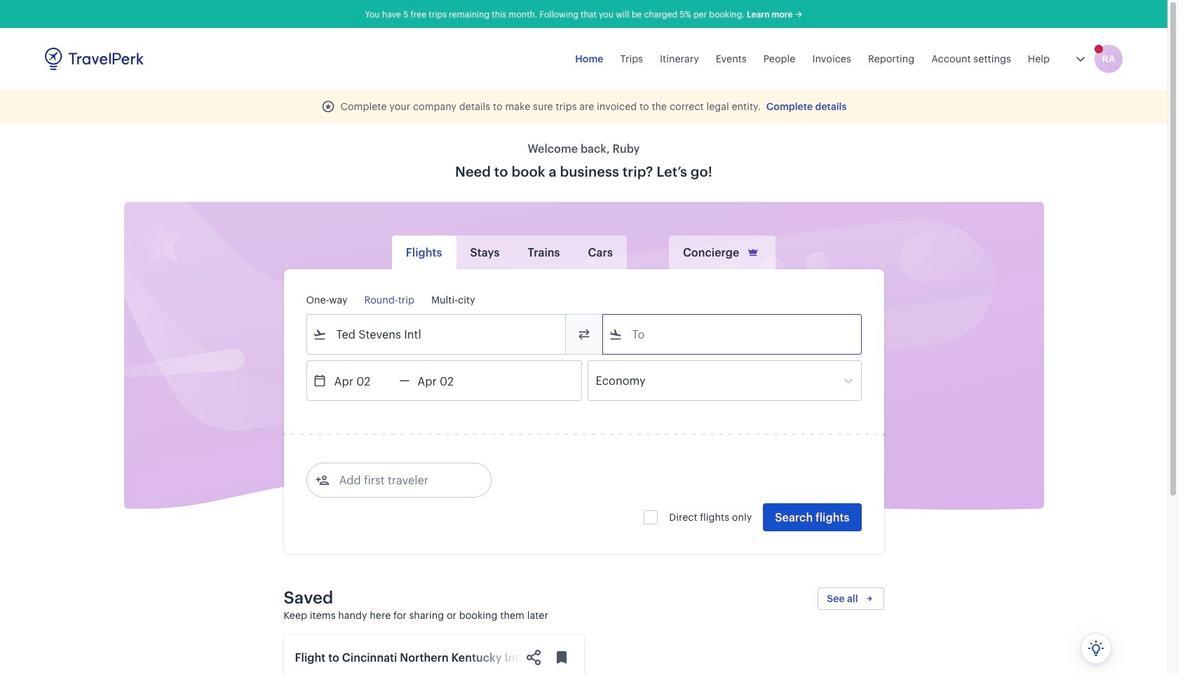Task type: describe. For each thing, give the bounding box(es) containing it.
To search field
[[623, 323, 843, 346]]

Return text field
[[410, 361, 483, 401]]



Task type: locate. For each thing, give the bounding box(es) containing it.
Depart text field
[[327, 361, 399, 401]]

From search field
[[327, 323, 547, 346]]

Add first traveler search field
[[329, 469, 475, 492]]



